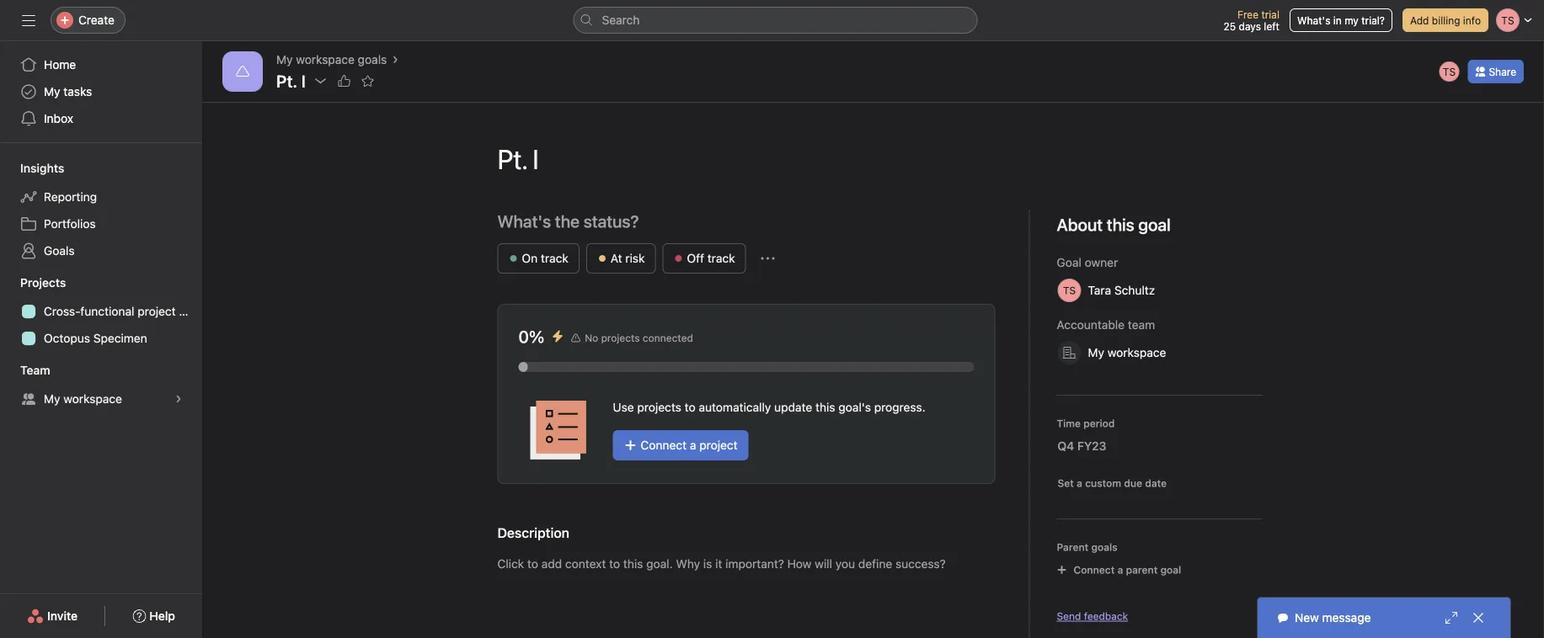 Task type: vqa. For each thing, say whether or not it's contained in the screenshot.
the right "A"
yes



Task type: locate. For each thing, give the bounding box(es) containing it.
connect down 'parent goals'
[[1074, 564, 1115, 576]]

0 horizontal spatial a
[[690, 438, 696, 452]]

goals link
[[10, 238, 192, 264]]

add billing info
[[1410, 14, 1481, 26]]

workspace down team
[[1108, 346, 1166, 360]]

create button
[[51, 7, 125, 34]]

project down automatically
[[699, 438, 738, 452]]

owner
[[1085, 256, 1118, 270]]

projects left to at the left of the page
[[637, 401, 681, 414]]

off track
[[687, 251, 735, 265]]

0 horizontal spatial what's
[[497, 211, 551, 231]]

1 vertical spatial my workspace
[[44, 392, 122, 406]]

2 vertical spatial workspace
[[63, 392, 122, 406]]

what's up on
[[497, 211, 551, 231]]

octopus specimen
[[44, 331, 147, 345]]

1 horizontal spatial connect
[[1074, 564, 1115, 576]]

0 vertical spatial projects
[[601, 332, 640, 344]]

connect inside connect a parent goal button
[[1074, 564, 1115, 576]]

plan
[[179, 305, 202, 318]]

project left plan
[[138, 305, 176, 318]]

connect a parent goal button
[[1049, 558, 1189, 582]]

send feedback link
[[1057, 609, 1128, 624]]

track right off
[[707, 251, 735, 265]]

track inside button
[[707, 251, 735, 265]]

1 horizontal spatial a
[[1077, 478, 1082, 489]]

1 horizontal spatial goals
[[1091, 542, 1118, 553]]

my for my workspace link
[[44, 392, 60, 406]]

my down accountable
[[1088, 346, 1104, 360]]

0 vertical spatial connect
[[641, 438, 687, 452]]

my
[[276, 53, 293, 67], [44, 85, 60, 99], [1088, 346, 1104, 360], [44, 392, 60, 406]]

0 horizontal spatial track
[[541, 251, 568, 265]]

projects
[[20, 276, 66, 290]]

connect a project
[[641, 438, 738, 452]]

connect
[[641, 438, 687, 452], [1074, 564, 1115, 576]]

tara schultz
[[1088, 283, 1155, 297]]

my tasks
[[44, 85, 92, 99]]

goals up connect a parent goal button at the bottom right of page
[[1091, 542, 1118, 553]]

update
[[774, 401, 812, 414]]

what's inside button
[[1297, 14, 1330, 26]]

a
[[690, 438, 696, 452], [1077, 478, 1082, 489], [1117, 564, 1123, 576]]

global element
[[0, 41, 202, 142]]

my inside dropdown button
[[1088, 346, 1104, 360]]

projects element
[[0, 268, 202, 355]]

1 horizontal spatial project
[[699, 438, 738, 452]]

reporting
[[44, 190, 97, 204]]

a down to at the left of the page
[[690, 438, 696, 452]]

0 vertical spatial what's
[[1297, 14, 1330, 26]]

2 horizontal spatial a
[[1117, 564, 1123, 576]]

workspace up show options "image"
[[296, 53, 355, 67]]

1 vertical spatial what's
[[497, 211, 551, 231]]

parent
[[1126, 564, 1158, 576]]

0 horizontal spatial project
[[138, 305, 176, 318]]

search
[[602, 13, 640, 27]]

0 vertical spatial goals
[[358, 53, 387, 67]]

q4 fy23
[[1058, 439, 1106, 453]]

workspace inside my workspace link
[[63, 392, 122, 406]]

0 horizontal spatial connect
[[641, 438, 687, 452]]

schultz
[[1114, 283, 1155, 297]]

connect for connect a parent goal
[[1074, 564, 1115, 576]]

1 track from the left
[[541, 251, 568, 265]]

0 vertical spatial a
[[690, 438, 696, 452]]

period
[[1083, 418, 1115, 430]]

workspace
[[296, 53, 355, 67], [1108, 346, 1166, 360], [63, 392, 122, 406]]

my down team
[[44, 392, 60, 406]]

left
[[1264, 20, 1279, 32]]

1 vertical spatial a
[[1077, 478, 1082, 489]]

workspace down the octopus specimen
[[63, 392, 122, 406]]

team
[[1128, 318, 1155, 332]]

a left parent
[[1117, 564, 1123, 576]]

team button
[[0, 362, 50, 379]]

accountable
[[1057, 318, 1125, 332]]

a right set
[[1077, 478, 1082, 489]]

ts
[[1443, 66, 1456, 77]]

connect down to at the left of the page
[[641, 438, 687, 452]]

my workspace button
[[1050, 338, 1194, 368]]

0 vertical spatial my workspace
[[1088, 346, 1166, 360]]

what's
[[1297, 14, 1330, 26], [497, 211, 551, 231]]

Goal name text field
[[484, 129, 1262, 190]]

my workspace inside dropdown button
[[1088, 346, 1166, 360]]

accountable team
[[1057, 318, 1155, 332]]

progress.
[[874, 401, 925, 414]]

my workspace for my workspace link
[[44, 392, 122, 406]]

track inside button
[[541, 251, 568, 265]]

0 horizontal spatial workspace
[[63, 392, 122, 406]]

1 vertical spatial workspace
[[1108, 346, 1166, 360]]

workspace inside my workspace dropdown button
[[1108, 346, 1166, 360]]

0 vertical spatial workspace
[[296, 53, 355, 67]]

a for project
[[690, 438, 696, 452]]

a inside button
[[690, 438, 696, 452]]

1 vertical spatial goals
[[1091, 542, 1118, 553]]

2 track from the left
[[707, 251, 735, 265]]

share button
[[1468, 60, 1524, 83]]

search list box
[[573, 7, 978, 34]]

invite
[[47, 609, 78, 623]]

track
[[541, 251, 568, 265], [707, 251, 735, 265]]

my inside global element
[[44, 85, 60, 99]]

description
[[497, 525, 569, 541]]

expand new message image
[[1445, 612, 1458, 625]]

track for on track
[[541, 251, 568, 265]]

connect inside connect a project button
[[641, 438, 687, 452]]

0 vertical spatial project
[[138, 305, 176, 318]]

my
[[1344, 14, 1359, 26]]

what's in my trial?
[[1297, 14, 1385, 26]]

pt. i
[[276, 71, 305, 91]]

my inside teams element
[[44, 392, 60, 406]]

search button
[[573, 7, 978, 34]]

track right on
[[541, 251, 568, 265]]

my workspace inside teams element
[[44, 392, 122, 406]]

a for parent
[[1117, 564, 1123, 576]]

2 horizontal spatial workspace
[[1108, 346, 1166, 360]]

goals up add to starred icon
[[358, 53, 387, 67]]

add billing info button
[[1402, 8, 1488, 32]]

project inside button
[[699, 438, 738, 452]]

send feedback
[[1057, 611, 1128, 622]]

the status?
[[555, 211, 639, 231]]

in
[[1333, 14, 1342, 26]]

2 vertical spatial a
[[1117, 564, 1123, 576]]

my workspace
[[1088, 346, 1166, 360], [44, 392, 122, 406]]

use
[[613, 401, 634, 414]]

my workspace link
[[10, 386, 192, 413]]

my for my tasks link
[[44, 85, 60, 99]]

close image
[[1472, 612, 1485, 625]]

projects right no
[[601, 332, 640, 344]]

0 horizontal spatial my workspace
[[44, 392, 122, 406]]

1 horizontal spatial workspace
[[296, 53, 355, 67]]

what's for what's the status?
[[497, 211, 551, 231]]

what's left in
[[1297, 14, 1330, 26]]

1 horizontal spatial what's
[[1297, 14, 1330, 26]]

my left tasks
[[44, 85, 60, 99]]

trial
[[1261, 8, 1279, 20]]

connect a parent goal
[[1074, 564, 1181, 576]]

octopus specimen link
[[10, 325, 192, 352]]

billing
[[1432, 14, 1460, 26]]

1 vertical spatial projects
[[637, 401, 681, 414]]

1 vertical spatial connect
[[1074, 564, 1115, 576]]

trial?
[[1361, 14, 1385, 26]]

this
[[815, 401, 835, 414]]

ts button
[[1437, 60, 1461, 83]]

1 horizontal spatial my workspace
[[1088, 346, 1166, 360]]

1 horizontal spatial track
[[707, 251, 735, 265]]

projects
[[601, 332, 640, 344], [637, 401, 681, 414]]

insights
[[20, 161, 64, 175]]

1 vertical spatial project
[[699, 438, 738, 452]]



Task type: describe. For each thing, give the bounding box(es) containing it.
automatically
[[699, 401, 771, 414]]

free trial 25 days left
[[1224, 8, 1279, 32]]

projects for to
[[637, 401, 681, 414]]

tasks
[[63, 85, 92, 99]]

feedback
[[1084, 611, 1128, 622]]

connected
[[643, 332, 693, 344]]

at risk
[[611, 251, 645, 265]]

projects for connected
[[601, 332, 640, 344]]

insights element
[[0, 153, 202, 268]]

time
[[1057, 418, 1081, 430]]

use projects to automatically update this goal's progress.
[[613, 401, 925, 414]]

workspace inside the my workspace goals link
[[296, 53, 355, 67]]

25
[[1224, 20, 1236, 32]]

projects button
[[0, 275, 66, 291]]

set a custom due date
[[1058, 478, 1167, 489]]

to
[[685, 401, 695, 414]]

add
[[1410, 14, 1429, 26]]

insights button
[[0, 160, 64, 177]]

off
[[687, 251, 704, 265]]

tara schultz button
[[1050, 275, 1183, 306]]

risk
[[625, 251, 645, 265]]

connect a project button
[[613, 430, 749, 461]]

on
[[522, 251, 538, 265]]

create
[[78, 13, 115, 27]]

help
[[149, 609, 175, 623]]

what's the status?
[[497, 211, 639, 231]]

a for custom
[[1077, 478, 1082, 489]]

my tasks link
[[10, 78, 192, 105]]

about
[[1057, 215, 1103, 235]]

specimen
[[93, 331, 147, 345]]

due
[[1124, 478, 1142, 489]]

set
[[1058, 478, 1074, 489]]

my workspace for my workspace dropdown button
[[1088, 346, 1166, 360]]

inbox link
[[10, 105, 192, 132]]

workspace for my workspace link
[[63, 392, 122, 406]]

parent
[[1057, 542, 1089, 553]]

0 horizontal spatial goals
[[358, 53, 387, 67]]

functional
[[80, 305, 134, 318]]

add to starred image
[[361, 74, 375, 88]]

track for off track
[[707, 251, 735, 265]]

see details, my workspace image
[[174, 394, 184, 404]]

this goal
[[1107, 215, 1171, 235]]

at
[[611, 251, 622, 265]]

goal
[[1160, 564, 1181, 576]]

about this goal
[[1057, 215, 1171, 235]]

goal
[[1057, 256, 1081, 270]]

tara
[[1088, 283, 1111, 297]]

my up pt. i
[[276, 53, 293, 67]]

0 likes. click to like this task image
[[337, 74, 351, 88]]

fy23
[[1077, 439, 1106, 453]]

q4
[[1058, 439, 1074, 453]]

portfolios link
[[10, 211, 192, 238]]

no
[[585, 332, 598, 344]]

info
[[1463, 14, 1481, 26]]

free
[[1237, 8, 1258, 20]]

set a custom due date button
[[1053, 475, 1171, 492]]

q4 fy23 button
[[1047, 431, 1134, 462]]

hide sidebar image
[[22, 13, 35, 27]]

show options image
[[314, 74, 327, 88]]

project for functional
[[138, 305, 176, 318]]

what's in my trial? button
[[1290, 8, 1392, 32]]

off track button
[[663, 243, 746, 274]]

cross-
[[44, 305, 80, 318]]

share
[[1489, 66, 1516, 77]]

custom
[[1085, 478, 1121, 489]]

parent goals
[[1057, 542, 1118, 553]]

help button
[[122, 601, 186, 632]]

portfolios
[[44, 217, 96, 231]]

my workspace goals
[[276, 53, 387, 67]]

reporting link
[[10, 184, 192, 211]]

my for my workspace dropdown button
[[1088, 346, 1104, 360]]

date
[[1145, 478, 1167, 489]]

more actions image
[[761, 252, 775, 265]]

time period
[[1057, 418, 1115, 430]]

goals
[[44, 244, 75, 258]]

workspace for my workspace dropdown button
[[1108, 346, 1166, 360]]

0%
[[518, 327, 544, 347]]

days
[[1239, 20, 1261, 32]]

project for a
[[699, 438, 738, 452]]

on track
[[522, 251, 568, 265]]

octopus
[[44, 331, 90, 345]]

team
[[20, 363, 50, 377]]

inbox
[[44, 112, 73, 126]]

cross-functional project plan
[[44, 305, 202, 318]]

send
[[1057, 611, 1081, 622]]

at risk button
[[586, 243, 656, 274]]

on track button
[[497, 243, 579, 274]]

home
[[44, 58, 76, 72]]

no projects connected
[[585, 332, 693, 344]]

teams element
[[0, 355, 202, 416]]

what's for what's in my trial?
[[1297, 14, 1330, 26]]

connect for connect a project
[[641, 438, 687, 452]]



